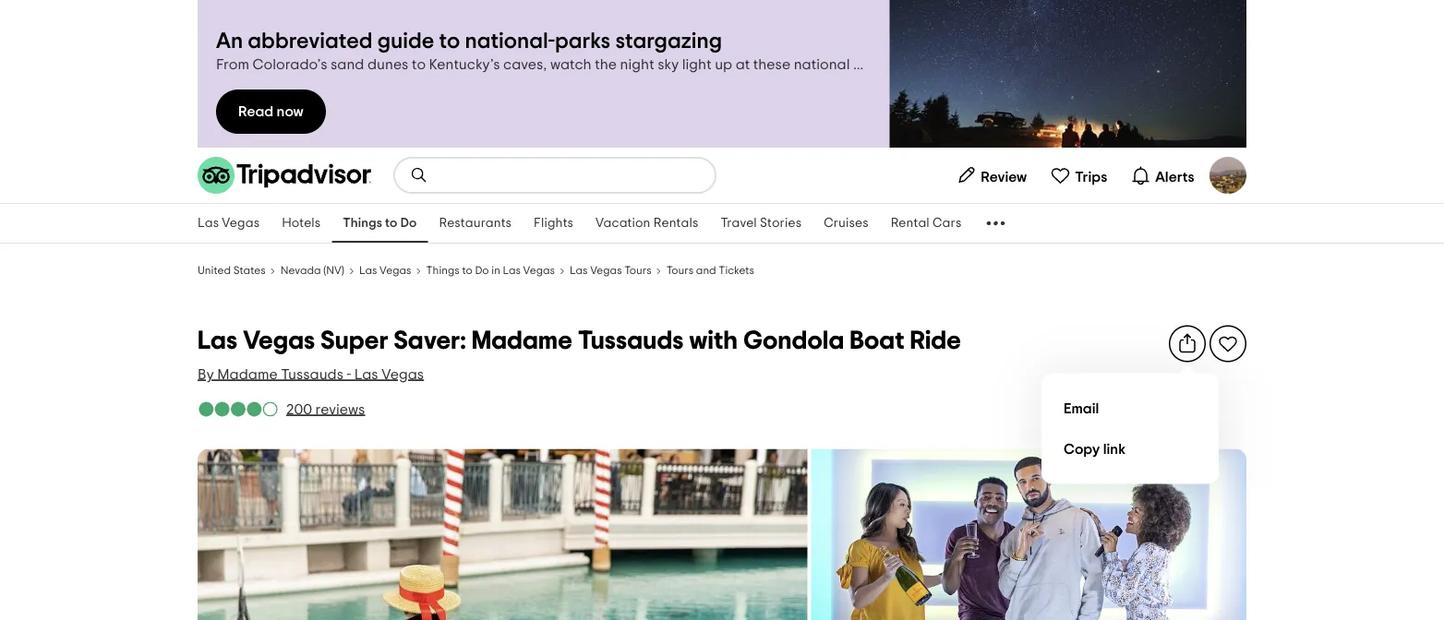 Task type: describe. For each thing, give the bounding box(es) containing it.
super
[[321, 328, 388, 354]]

200 reviews
[[286, 402, 365, 417]]

vegas up by madame tussauds -  las vegas link
[[243, 328, 315, 354]]

an abbreviated guide to national-parks stargazing from colorado's sand dunes to kentucky's caves, watch the night sky light up at these national parks.
[[216, 30, 895, 72]]

2 see all photos image from the left
[[811, 449, 1247, 621]]

tripadvisor image
[[198, 157, 371, 194]]

cruises
[[824, 217, 869, 230]]

link
[[1104, 442, 1126, 457]]

an
[[216, 30, 243, 52]]

rental cars link
[[880, 204, 973, 243]]

by
[[198, 367, 214, 382]]

national-
[[465, 30, 555, 52]]

nevada
[[280, 266, 321, 277]]

rental
[[891, 217, 930, 230]]

travel stories
[[721, 217, 802, 230]]

united
[[198, 266, 231, 277]]

reviews
[[316, 402, 365, 417]]

tours and tickets
[[667, 266, 755, 277]]

up
[[715, 57, 733, 72]]

travel
[[721, 217, 757, 230]]

1 vertical spatial tussauds
[[281, 367, 344, 382]]

alerts link
[[1123, 157, 1203, 194]]

tickets
[[719, 266, 755, 277]]

caves,
[[503, 57, 547, 72]]

do for things to do in las vegas
[[475, 266, 489, 277]]

by madame tussauds -  las vegas link
[[198, 364, 424, 385]]

restaurants link
[[428, 204, 523, 243]]

with
[[689, 328, 738, 354]]

share image
[[1177, 333, 1199, 355]]

read
[[238, 104, 274, 119]]

in
[[492, 266, 500, 277]]

2 tours from the left
[[667, 266, 694, 277]]

abbreviated
[[248, 30, 373, 52]]

an abbreviated guide to national-parks stargazing from colorado's sand dunes to kentucky's caves, watch the night sky light up at these national parks. read now element
[[198, 0, 1247, 148]]

nevada (nv)
[[280, 266, 344, 277]]

night
[[620, 57, 655, 72]]

boat
[[850, 328, 905, 354]]

guide
[[378, 30, 435, 52]]

las vegas super saver: madame tussauds with gondola boat ride
[[198, 328, 962, 354]]

united states link
[[198, 262, 266, 278]]

watch
[[551, 57, 592, 72]]

from
[[216, 57, 249, 72]]

flights link
[[523, 204, 585, 243]]

national
[[794, 57, 850, 72]]

things to do link
[[332, 204, 428, 243]]

travel stories link
[[710, 204, 813, 243]]

1 see all photos image from the left
[[198, 449, 808, 621]]

1 vertical spatial las vegas
[[359, 266, 412, 277]]

vegas up united states link
[[222, 217, 260, 230]]

to left the in
[[462, 266, 473, 277]]

save to a trip image
[[1217, 333, 1240, 355]]

ride
[[910, 328, 962, 354]]

things for things to do in las vegas
[[426, 266, 460, 277]]

review link
[[948, 157, 1035, 194]]

flights
[[534, 217, 574, 230]]

0 horizontal spatial madame
[[217, 367, 278, 382]]

alerts
[[1156, 170, 1195, 184]]

cruises link
[[813, 204, 880, 243]]

read now button
[[216, 90, 326, 134]]

0 vertical spatial madame
[[472, 328, 573, 354]]

copy
[[1064, 442, 1100, 457]]

0 horizontal spatial las vegas link
[[187, 204, 271, 243]]

las right (nv)
[[359, 266, 377, 277]]

things to do in las vegas link
[[426, 262, 555, 278]]

hotels link
[[271, 204, 332, 243]]

hotels
[[282, 217, 321, 230]]

restaurants
[[439, 217, 512, 230]]

vacation
[[596, 217, 651, 230]]

vacation rentals
[[596, 217, 699, 230]]

by madame tussauds -  las vegas
[[198, 367, 424, 382]]



Task type: locate. For each thing, give the bounding box(es) containing it.
things
[[343, 217, 382, 230], [426, 266, 460, 277]]

1 tours from the left
[[625, 266, 652, 277]]

las vegas tours link
[[570, 262, 652, 278]]

0 vertical spatial tussauds
[[578, 328, 684, 354]]

0 horizontal spatial things
[[343, 217, 382, 230]]

1 vertical spatial las vegas link
[[359, 262, 412, 278]]

do for things to do
[[401, 217, 417, 230]]

to down guide
[[412, 57, 426, 72]]

copy link
[[1064, 442, 1126, 457]]

1 vertical spatial do
[[475, 266, 489, 277]]

tussauds down las vegas tours
[[578, 328, 684, 354]]

things to do
[[343, 217, 417, 230]]

do inside things to do link
[[401, 217, 417, 230]]

saver:
[[394, 328, 466, 354]]

vegas right the in
[[523, 266, 555, 277]]

las up by
[[198, 328, 237, 354]]

see all photos image
[[198, 449, 808, 621], [811, 449, 1247, 621]]

light
[[682, 57, 712, 72]]

do inside things to do in las vegas link
[[475, 266, 489, 277]]

vegas down saver:
[[382, 367, 424, 382]]

trips
[[1075, 170, 1108, 184]]

0 horizontal spatial tussauds
[[281, 367, 344, 382]]

united states
[[198, 266, 266, 277]]

things up (nv)
[[343, 217, 382, 230]]

0 vertical spatial do
[[401, 217, 417, 230]]

las vegas up united states link
[[198, 217, 260, 230]]

the
[[595, 57, 617, 72]]

0 horizontal spatial tours
[[625, 266, 652, 277]]

las right -
[[354, 367, 378, 382]]

things to do in las vegas
[[426, 266, 555, 277]]

0 horizontal spatial do
[[401, 217, 417, 230]]

things for things to do
[[343, 217, 382, 230]]

to
[[439, 30, 460, 52], [412, 57, 426, 72], [385, 217, 398, 230], [462, 266, 473, 277]]

0 horizontal spatial las vegas
[[198, 217, 260, 230]]

1 horizontal spatial do
[[475, 266, 489, 277]]

these
[[754, 57, 791, 72]]

0 vertical spatial las vegas
[[198, 217, 260, 230]]

madame down the in
[[472, 328, 573, 354]]

do
[[401, 217, 417, 230], [475, 266, 489, 277]]

-
[[347, 367, 351, 382]]

search image
[[410, 166, 429, 185]]

las up united
[[198, 217, 219, 230]]

1 horizontal spatial tours
[[667, 266, 694, 277]]

parks
[[555, 30, 611, 52]]

1 horizontal spatial things
[[426, 266, 460, 277]]

madame right by
[[217, 367, 278, 382]]

states
[[233, 266, 266, 277]]

las down flights
[[570, 266, 588, 277]]

las vegas tours
[[570, 266, 652, 277]]

las right the in
[[503, 266, 521, 277]]

colorado's
[[253, 57, 327, 72]]

dunes
[[368, 57, 409, 72]]

profile picture image
[[1210, 157, 1247, 194]]

vegas down the vacation
[[590, 266, 622, 277]]

1 horizontal spatial las vegas link
[[359, 262, 412, 278]]

200 reviews button
[[286, 400, 365, 420]]

parks.
[[853, 57, 895, 72]]

read now
[[238, 104, 304, 119]]

sky
[[658, 57, 679, 72]]

review
[[981, 170, 1027, 184]]

tours down vacation rentals link
[[625, 266, 652, 277]]

tussauds
[[578, 328, 684, 354], [281, 367, 344, 382]]

las
[[198, 217, 219, 230], [359, 266, 377, 277], [503, 266, 521, 277], [570, 266, 588, 277], [198, 328, 237, 354], [354, 367, 378, 382]]

1 horizontal spatial las vegas
[[359, 266, 412, 277]]

things left the in
[[426, 266, 460, 277]]

las vegas link
[[187, 204, 271, 243], [359, 262, 412, 278]]

cars
[[933, 217, 962, 230]]

las vegas link up united states link
[[187, 204, 271, 243]]

at
[[736, 57, 750, 72]]

0 vertical spatial las vegas link
[[187, 204, 271, 243]]

nevada (nv) link
[[280, 262, 344, 278]]

to up kentucky's
[[439, 30, 460, 52]]

menu
[[1042, 374, 1219, 484]]

rental cars
[[891, 217, 962, 230]]

4.0 of 5 bubbles. 200 reviews element
[[198, 400, 365, 420]]

0 vertical spatial things
[[343, 217, 382, 230]]

1 vertical spatial madame
[[217, 367, 278, 382]]

sand
[[331, 57, 364, 72]]

None search field
[[395, 159, 715, 192]]

menu containing email
[[1042, 374, 1219, 484]]

tours inside las vegas tours link
[[625, 266, 652, 277]]

las vegas down things to do link
[[359, 266, 412, 277]]

las vegas
[[198, 217, 260, 230], [359, 266, 412, 277]]

now
[[277, 104, 304, 119]]

do down "search" icon
[[401, 217, 417, 230]]

tours left and
[[667, 266, 694, 277]]

vegas
[[222, 217, 260, 230], [380, 266, 412, 277], [523, 266, 555, 277], [590, 266, 622, 277], [243, 328, 315, 354], [382, 367, 424, 382]]

kentucky's
[[429, 57, 500, 72]]

0 horizontal spatial see all photos image
[[198, 449, 808, 621]]

gondola
[[744, 328, 845, 354]]

tours
[[625, 266, 652, 277], [667, 266, 694, 277]]

stories
[[760, 217, 802, 230]]

1 horizontal spatial madame
[[472, 328, 573, 354]]

vegas down things to do link
[[380, 266, 412, 277]]

tussauds left -
[[281, 367, 344, 382]]

trips link
[[1043, 157, 1116, 194]]

email
[[1064, 401, 1099, 416]]

stargazing
[[616, 30, 722, 52]]

(nv)
[[324, 266, 344, 277]]

rentals
[[654, 217, 699, 230]]

1 horizontal spatial see all photos image
[[811, 449, 1247, 621]]

1 horizontal spatial tussauds
[[578, 328, 684, 354]]

1 vertical spatial things
[[426, 266, 460, 277]]

vacation rentals link
[[585, 204, 710, 243]]

and
[[696, 266, 717, 277]]

200 reviews link
[[198, 400, 365, 420]]

madame
[[472, 328, 573, 354], [217, 367, 278, 382]]

to left restaurants
[[385, 217, 398, 230]]

200
[[286, 402, 312, 417]]

do left the in
[[475, 266, 489, 277]]

las vegas link down things to do link
[[359, 262, 412, 278]]



Task type: vqa. For each thing, say whether or not it's contained in the screenshot.
Copy
yes



